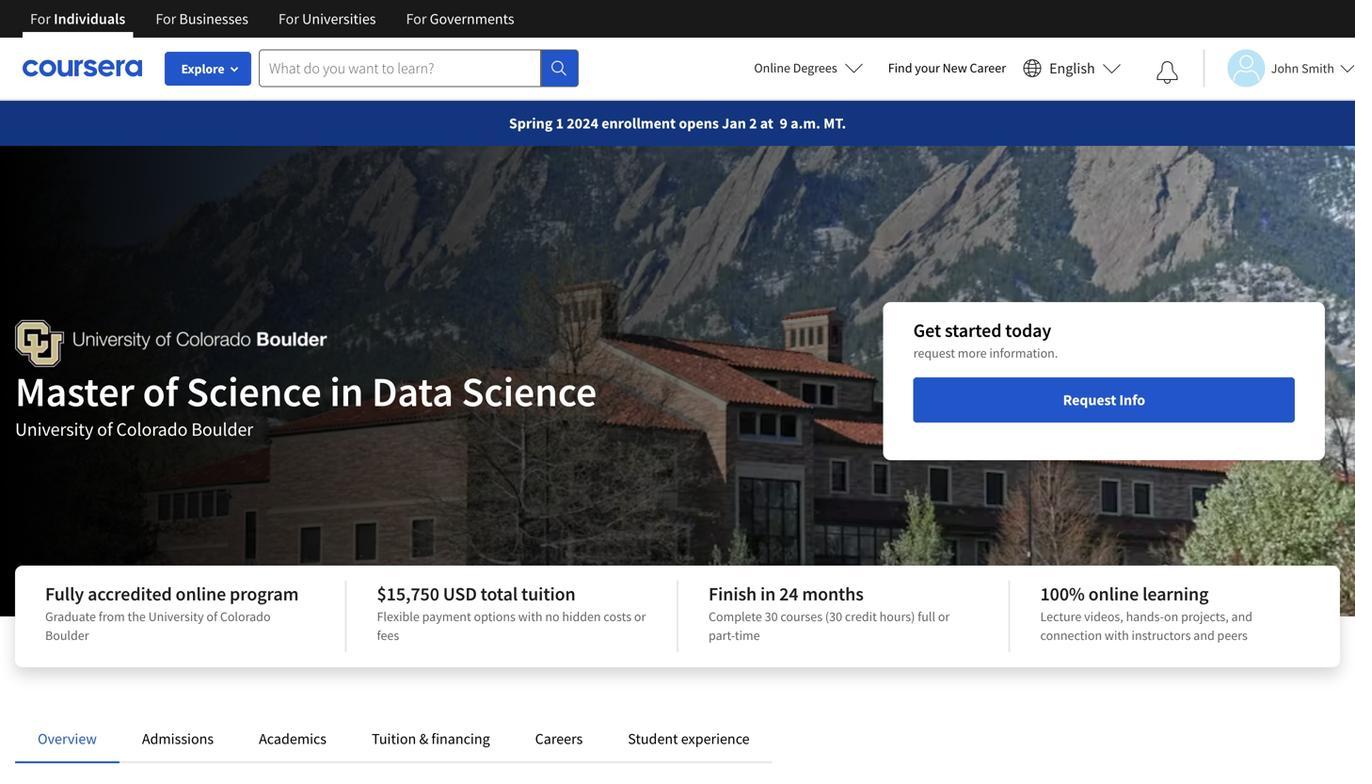 Task type: describe. For each thing, give the bounding box(es) containing it.
with inside 100% online learning lecture videos, hands-on projects, and connection with instructors and peers
[[1105, 627, 1129, 644]]

fully
[[45, 582, 84, 606]]

9
[[780, 114, 788, 133]]

finish
[[709, 582, 757, 606]]

boulder inside master of science in data science university of colorado boulder
[[191, 418, 253, 441]]

master of science in data science university of colorado boulder
[[15, 365, 597, 441]]

more
[[958, 345, 987, 362]]

in inside master of science in data science university of colorado boulder
[[330, 365, 364, 418]]

finish in 24 months complete 30 courses (30 credit hours) full or part-time
[[709, 582, 950, 644]]

part-
[[709, 627, 735, 644]]

student experience link
[[628, 730, 750, 748]]

of inside "fully accredited online program graduate from the university of colorado boulder"
[[207, 608, 218, 625]]

tuition & financing link
[[372, 730, 490, 748]]

complete
[[709, 608, 762, 625]]

request info button
[[914, 378, 1295, 423]]

coursera image
[[23, 53, 142, 83]]

spring 1 2024 enrollment opens jan 2 at  9 a.m. mt.
[[509, 114, 846, 133]]

costs
[[604, 608, 632, 625]]

information.
[[990, 345, 1058, 362]]

find your new career link
[[879, 56, 1016, 80]]

jan
[[722, 114, 746, 133]]

enrollment
[[602, 114, 676, 133]]

the
[[128, 608, 146, 625]]

flexible
[[377, 608, 420, 625]]

total
[[481, 582, 518, 606]]

explore button
[[165, 52, 251, 86]]

john smith
[[1272, 60, 1335, 77]]

student experience
[[628, 730, 750, 748]]

career
[[970, 59, 1006, 76]]

learning
[[1143, 582, 1209, 606]]

months
[[802, 582, 864, 606]]

universities
[[302, 9, 376, 28]]

1 horizontal spatial of
[[143, 365, 178, 418]]

2 science from the left
[[462, 365, 597, 418]]

spring
[[509, 114, 553, 133]]

overview link
[[38, 730, 97, 748]]

24
[[780, 582, 799, 606]]

online inside 100% online learning lecture videos, hands-on projects, and connection with instructors and peers
[[1089, 582, 1139, 606]]

university inside "fully accredited online program graduate from the university of colorado boulder"
[[148, 608, 204, 625]]

in inside finish in 24 months complete 30 courses (30 credit hours) full or part-time
[[761, 582, 776, 606]]

boulder inside "fully accredited online program graduate from the university of colorado boulder"
[[45, 627, 89, 644]]

smith
[[1302, 60, 1335, 77]]

options
[[474, 608, 516, 625]]

university of colorado boulder logo image
[[15, 320, 327, 367]]

0 vertical spatial and
[[1232, 608, 1253, 625]]

your
[[915, 59, 940, 76]]

fees
[[377, 627, 399, 644]]

for universities
[[279, 9, 376, 28]]

for governments
[[406, 9, 515, 28]]

financing
[[432, 730, 490, 748]]

payment
[[422, 608, 471, 625]]

hidden
[[562, 608, 601, 625]]

for individuals
[[30, 9, 126, 28]]

$15,750
[[377, 582, 440, 606]]

academics
[[259, 730, 327, 748]]

for for governments
[[406, 9, 427, 28]]

peers
[[1218, 627, 1248, 644]]

1 science from the left
[[186, 365, 322, 418]]

no
[[545, 608, 560, 625]]

new
[[943, 59, 968, 76]]

admissions
[[142, 730, 214, 748]]

connection
[[1041, 627, 1103, 644]]

or for finish in 24 months
[[938, 608, 950, 625]]

opens
[[679, 114, 719, 133]]

john smith button
[[1204, 49, 1356, 87]]

program
[[230, 582, 299, 606]]

online degrees button
[[739, 47, 879, 88]]

or for $15,750 usd total tuition
[[634, 608, 646, 625]]

request
[[914, 345, 956, 362]]

30
[[765, 608, 778, 625]]

lecture
[[1041, 608, 1082, 625]]

explore
[[181, 60, 225, 77]]

find
[[888, 59, 913, 76]]

100%
[[1041, 582, 1085, 606]]

with inside $15,750 usd total tuition flexible payment options with no hidden costs or fees
[[518, 608, 543, 625]]

for businesses
[[156, 9, 248, 28]]

student
[[628, 730, 678, 748]]

academics link
[[259, 730, 327, 748]]

master
[[15, 365, 135, 418]]

fully accredited online program graduate from the university of colorado boulder
[[45, 582, 299, 644]]

show notifications image
[[1157, 61, 1179, 84]]



Task type: vqa. For each thing, say whether or not it's contained in the screenshot.
Colorado to the bottom
yes



Task type: locate. For each thing, give the bounding box(es) containing it.
3 for from the left
[[279, 9, 299, 28]]

1 horizontal spatial university
[[148, 608, 204, 625]]

courses
[[781, 608, 823, 625]]

english
[[1050, 59, 1096, 78]]

online left program
[[176, 582, 226, 606]]

university inside master of science in data science university of colorado boulder
[[15, 418, 93, 441]]

or
[[634, 608, 646, 625], [938, 608, 950, 625]]

1 horizontal spatial science
[[462, 365, 597, 418]]

1 or from the left
[[634, 608, 646, 625]]

2024
[[567, 114, 599, 133]]

online
[[754, 59, 791, 76]]

university
[[15, 418, 93, 441], [148, 608, 204, 625]]

0 horizontal spatial with
[[518, 608, 543, 625]]

0 vertical spatial colorado
[[116, 418, 188, 441]]

or right full
[[938, 608, 950, 625]]

1 vertical spatial with
[[1105, 627, 1129, 644]]

100% online learning lecture videos, hands-on projects, and connection with instructors and peers
[[1041, 582, 1253, 644]]

1 vertical spatial boulder
[[45, 627, 89, 644]]

or right costs
[[634, 608, 646, 625]]

1 vertical spatial university
[[148, 608, 204, 625]]

with down videos,
[[1105, 627, 1129, 644]]

science
[[186, 365, 322, 418], [462, 365, 597, 418]]

1 vertical spatial and
[[1194, 627, 1215, 644]]

4 for from the left
[[406, 9, 427, 28]]

tuition & financing
[[372, 730, 490, 748]]

hands-
[[1126, 608, 1165, 625]]

None search field
[[259, 49, 579, 87]]

careers link
[[535, 730, 583, 748]]

0 horizontal spatial of
[[97, 418, 113, 441]]

2
[[749, 114, 757, 133]]

instructors
[[1132, 627, 1191, 644]]

1 horizontal spatial in
[[761, 582, 776, 606]]

1 horizontal spatial online
[[1089, 582, 1139, 606]]

time
[[735, 627, 760, 644]]

governments
[[430, 9, 515, 28]]

credit
[[845, 608, 877, 625]]

hours)
[[880, 608, 915, 625]]

in left data
[[330, 365, 364, 418]]

individuals
[[54, 9, 126, 28]]

find your new career
[[888, 59, 1006, 76]]

0 horizontal spatial boulder
[[45, 627, 89, 644]]

john
[[1272, 60, 1299, 77]]

tuition
[[372, 730, 416, 748]]

colorado inside master of science in data science university of colorado boulder
[[116, 418, 188, 441]]

for up what do you want to learn? 'text box'
[[406, 9, 427, 28]]

full
[[918, 608, 936, 625]]

on
[[1165, 608, 1179, 625]]

$15,750 usd total tuition flexible payment options with no hidden costs or fees
[[377, 582, 646, 644]]

online inside "fully accredited online program graduate from the university of colorado boulder"
[[176, 582, 226, 606]]

for for individuals
[[30, 9, 51, 28]]

and up 'peers'
[[1232, 608, 1253, 625]]

for left businesses
[[156, 9, 176, 28]]

online degrees
[[754, 59, 838, 76]]

get
[[914, 319, 942, 342]]

1 vertical spatial colorado
[[220, 608, 271, 625]]

projects,
[[1182, 608, 1229, 625]]

degrees
[[793, 59, 838, 76]]

admissions link
[[142, 730, 214, 748]]

(30
[[826, 608, 843, 625]]

0 horizontal spatial in
[[330, 365, 364, 418]]

1 horizontal spatial and
[[1232, 608, 1253, 625]]

boulder
[[191, 418, 253, 441], [45, 627, 89, 644]]

a.m.
[[791, 114, 821, 133]]

0 horizontal spatial or
[[634, 608, 646, 625]]

info
[[1120, 391, 1146, 410]]

videos,
[[1085, 608, 1124, 625]]

english button
[[1016, 38, 1129, 99]]

from
[[99, 608, 125, 625]]

get started today request more information. request info
[[914, 319, 1146, 410]]

request
[[1063, 391, 1117, 410]]

accredited
[[88, 582, 172, 606]]

for
[[30, 9, 51, 28], [156, 9, 176, 28], [279, 9, 299, 28], [406, 9, 427, 28]]

1 horizontal spatial with
[[1105, 627, 1129, 644]]

0 vertical spatial in
[[330, 365, 364, 418]]

banner navigation
[[15, 0, 530, 38]]

online up videos,
[[1089, 582, 1139, 606]]

1 online from the left
[[176, 582, 226, 606]]

0 vertical spatial boulder
[[191, 418, 253, 441]]

of
[[143, 365, 178, 418], [97, 418, 113, 441], [207, 608, 218, 625]]

0 horizontal spatial colorado
[[116, 418, 188, 441]]

1 horizontal spatial colorado
[[220, 608, 271, 625]]

0 horizontal spatial online
[[176, 582, 226, 606]]

1 horizontal spatial or
[[938, 608, 950, 625]]

mt.
[[824, 114, 846, 133]]

for left universities
[[279, 9, 299, 28]]

0 horizontal spatial university
[[15, 418, 93, 441]]

with
[[518, 608, 543, 625], [1105, 627, 1129, 644]]

in left 24
[[761, 582, 776, 606]]

data
[[372, 365, 454, 418]]

0 horizontal spatial science
[[186, 365, 322, 418]]

1
[[556, 114, 564, 133]]

0 vertical spatial university
[[15, 418, 93, 441]]

0 horizontal spatial and
[[1194, 627, 1215, 644]]

0 vertical spatial with
[[518, 608, 543, 625]]

2 or from the left
[[938, 608, 950, 625]]

2 for from the left
[[156, 9, 176, 28]]

1 for from the left
[[30, 9, 51, 28]]

for for universities
[[279, 9, 299, 28]]

2 online from the left
[[1089, 582, 1139, 606]]

1 vertical spatial in
[[761, 582, 776, 606]]

experience
[[681, 730, 750, 748]]

colorado down program
[[220, 608, 271, 625]]

in
[[330, 365, 364, 418], [761, 582, 776, 606]]

with left no
[[518, 608, 543, 625]]

colorado down 'university of colorado boulder logo'
[[116, 418, 188, 441]]

for left individuals
[[30, 9, 51, 28]]

&
[[419, 730, 429, 748]]

colorado inside "fully accredited online program graduate from the university of colorado boulder"
[[220, 608, 271, 625]]

businesses
[[179, 9, 248, 28]]

graduate
[[45, 608, 96, 625]]

started
[[945, 319, 1002, 342]]

2 horizontal spatial of
[[207, 608, 218, 625]]

1 horizontal spatial boulder
[[191, 418, 253, 441]]

colorado
[[116, 418, 188, 441], [220, 608, 271, 625]]

careers
[[535, 730, 583, 748]]

and down 'projects,'
[[1194, 627, 1215, 644]]

for for businesses
[[156, 9, 176, 28]]

or inside finish in 24 months complete 30 courses (30 credit hours) full or part-time
[[938, 608, 950, 625]]

What do you want to learn? text field
[[259, 49, 541, 87]]

online
[[176, 582, 226, 606], [1089, 582, 1139, 606]]

usd
[[443, 582, 477, 606]]

or inside $15,750 usd total tuition flexible payment options with no hidden costs or fees
[[634, 608, 646, 625]]



